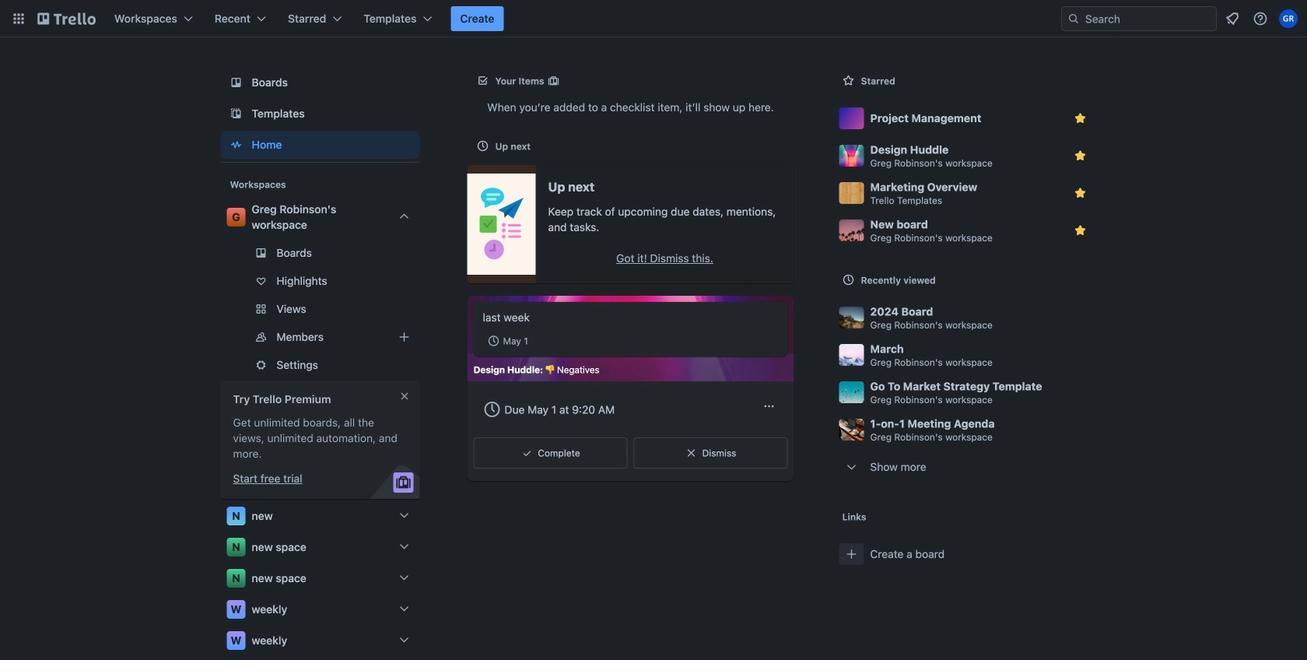 Task type: locate. For each thing, give the bounding box(es) containing it.
add image
[[395, 328, 414, 346]]

search image
[[1068, 12, 1080, 25]]

board image
[[227, 73, 246, 92]]

template board image
[[227, 104, 246, 123]]

open information menu image
[[1253, 11, 1269, 26]]

click to unstar new board. it will be removed from your starred list. image
[[1073, 223, 1088, 238]]

back to home image
[[37, 6, 96, 31]]



Task type: describe. For each thing, give the bounding box(es) containing it.
click to unstar project management. it will be removed from your starred list. image
[[1073, 111, 1088, 126]]

home image
[[227, 135, 246, 154]]

greg robinson (gregrobinson96) image
[[1280, 9, 1298, 28]]

Search field
[[1080, 8, 1217, 30]]

click to unstar marketing overview. it will be removed from your starred list. image
[[1073, 185, 1088, 201]]

click to unstar design huddle. it will be removed from your starred list. image
[[1073, 148, 1088, 163]]

primary element
[[0, 0, 1308, 37]]

0 notifications image
[[1224, 9, 1242, 28]]



Task type: vqa. For each thing, say whether or not it's contained in the screenshot.
Search 'FIELD'
yes



